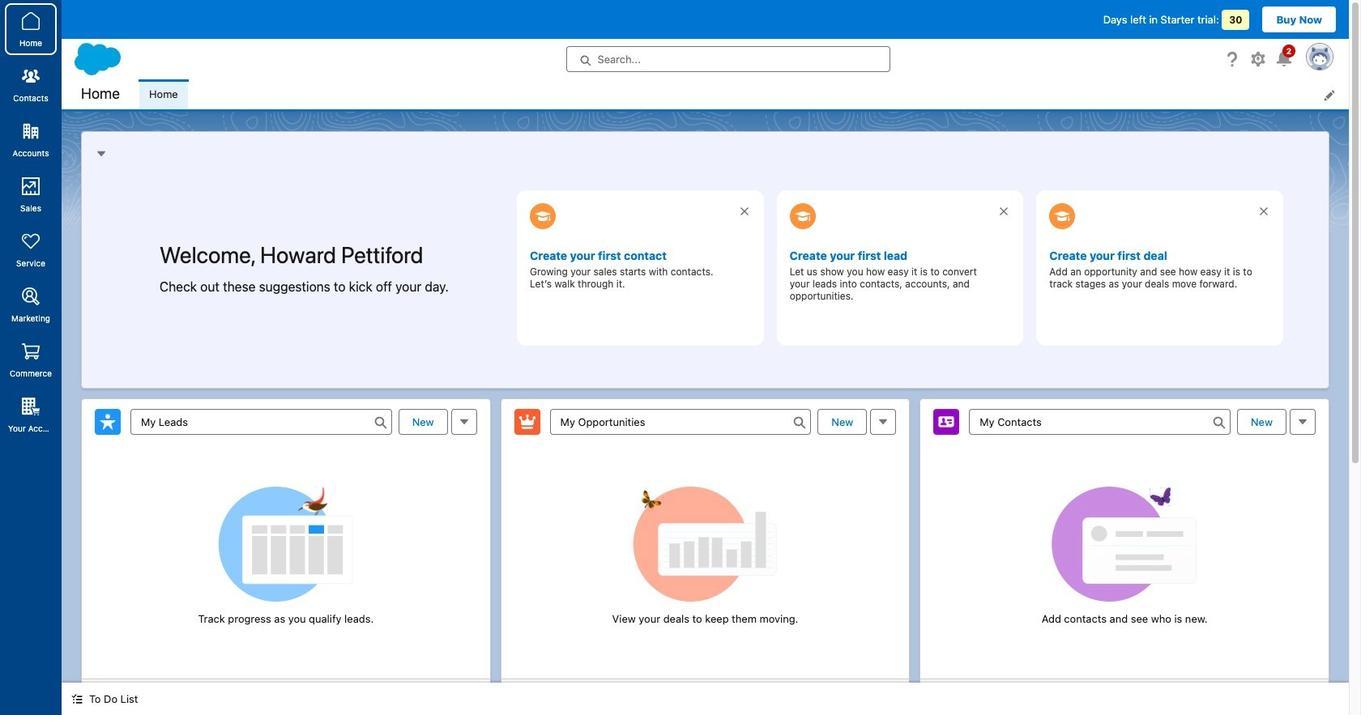 Task type: vqa. For each thing, say whether or not it's contained in the screenshot.
2nd Select an Option text field from right
yes



Task type: describe. For each thing, give the bounding box(es) containing it.
2 select an option text field from the left
[[550, 409, 812, 435]]

1 select an option text field from the left
[[131, 409, 392, 435]]



Task type: locate. For each thing, give the bounding box(es) containing it.
1 horizontal spatial select an option text field
[[550, 409, 812, 435]]

list
[[139, 79, 1350, 109]]

0 horizontal spatial select an option text field
[[131, 409, 392, 435]]

Select an Option text field
[[970, 409, 1231, 435]]

text default image
[[71, 694, 83, 705]]

Select an Option text field
[[131, 409, 392, 435], [550, 409, 812, 435]]



